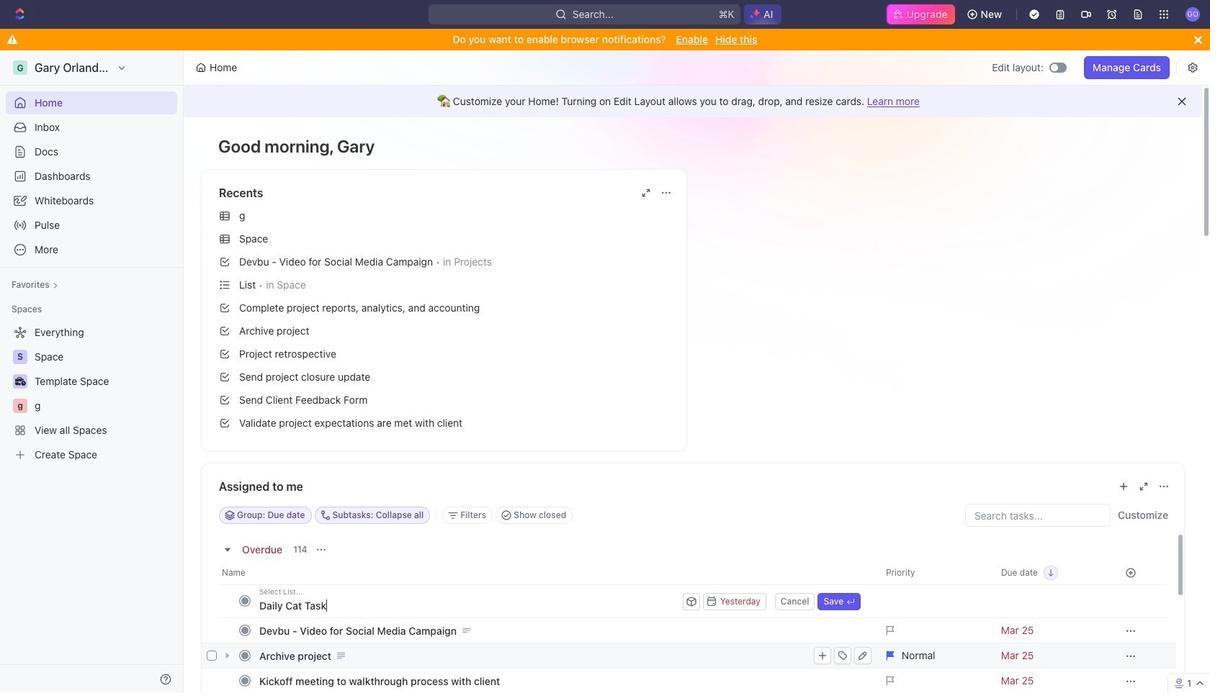 Task type: vqa. For each thing, say whether or not it's contained in the screenshot.
the Search tasks... text box
yes



Task type: describe. For each thing, give the bounding box(es) containing it.
business time image
[[15, 377, 26, 386]]

gary orlando's workspace, , element
[[13, 61, 27, 75]]

sidebar navigation
[[0, 50, 187, 694]]

g, , element
[[13, 399, 27, 414]]

Search tasks... text field
[[966, 505, 1110, 527]]



Task type: locate. For each thing, give the bounding box(es) containing it.
tree
[[6, 321, 177, 467]]

space, , element
[[13, 350, 27, 365]]

Task name or type '/' for commands text field
[[259, 594, 680, 617]]

alert
[[184, 86, 1202, 117]]

tree inside sidebar navigation
[[6, 321, 177, 467]]



